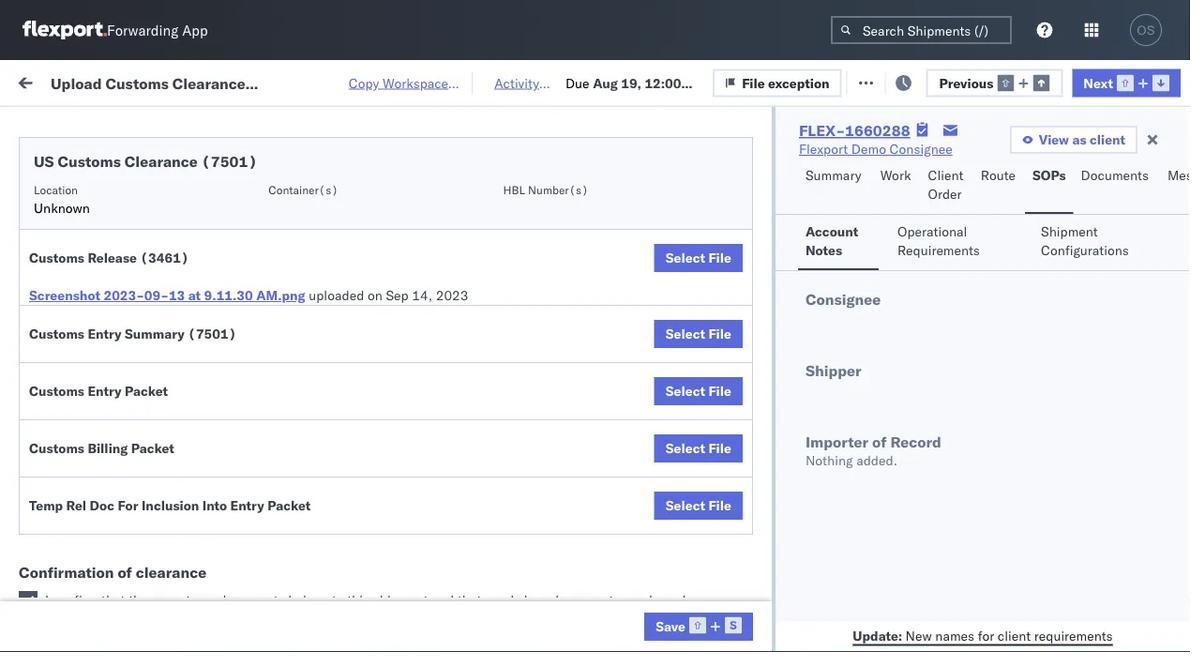 Task type: vqa. For each thing, say whether or not it's contained in the screenshot.
the 'X' corresponding to feature
no



Task type: locate. For each thing, give the bounding box(es) containing it.
bosch ocean test
[[696, 188, 803, 205], [818, 188, 925, 205], [696, 229, 803, 246], [818, 229, 925, 246], [696, 271, 803, 287], [818, 271, 925, 287], [696, 312, 803, 328], [818, 312, 925, 328], [696, 353, 803, 370], [818, 353, 925, 370], [696, 395, 803, 411], [696, 436, 803, 452], [818, 436, 925, 452], [696, 477, 803, 494], [818, 477, 925, 494], [696, 518, 803, 535], [696, 560, 803, 576]]

4 schedule from the top
[[43, 311, 99, 327]]

confirm up "confirm"
[[43, 559, 91, 575]]

pickup for 2nd the 'schedule pickup from los angeles, ca' button from the bottom of the page
[[102, 425, 143, 442]]

customs left billing
[[29, 440, 84, 456]]

2 vertical spatial schedule delivery appointment link
[[43, 475, 231, 494]]

upload customs clearance documents link
[[43, 383, 266, 421]]

due
[[566, 74, 590, 91]]

5 ocean fcl from the top
[[574, 518, 640, 535]]

1 vertical spatial documents
[[43, 403, 111, 419]]

1 vertical spatial schedule delivery appointment link
[[43, 310, 231, 329]]

schedule down confirmation
[[43, 591, 99, 607]]

4 schedule pickup from los angeles, ca link from the top
[[43, 425, 266, 462]]

2023 right 14,
[[436, 287, 469, 304]]

2 vertical spatial schedule delivery appointment
[[43, 476, 231, 493]]

(7501) down import work button
[[202, 152, 257, 171]]

2 select from the top
[[666, 326, 705, 342]]

from inside confirm pickup from los angeles, ca
[[138, 508, 166, 524]]

1 horizontal spatial client
[[928, 167, 964, 183]]

customs for customs entry summary (7501)
[[29, 326, 84, 342]]

ca down i
[[43, 609, 61, 626]]

that right and
[[458, 592, 482, 608]]

0 vertical spatial client
[[1090, 131, 1126, 148]]

dec
[[398, 477, 422, 494], [390, 518, 414, 535]]

save button
[[645, 613, 753, 641]]

1 ocean fcl from the top
[[574, 188, 640, 205]]

los down 13
[[177, 343, 198, 359]]

angeles, for confirm pickup from los angeles, ca link
[[194, 508, 245, 524]]

los up "(3461)"
[[177, 219, 198, 235]]

0 vertical spatial documents
[[1081, 167, 1149, 183]]

3 select file button from the top
[[655, 377, 743, 405]]

pst, left jan at the left of page
[[366, 601, 394, 617]]

exception up the flex-1660288 link at the top right of the page
[[768, 74, 830, 91]]

confirm pickup from los angeles, ca link
[[43, 507, 266, 545]]

1 vertical spatial appointment
[[154, 311, 231, 327]]

5 schedule pickup from los angeles, ca link from the top
[[43, 590, 266, 627]]

resize handle column header
[[268, 145, 291, 652], [477, 145, 499, 652], [542, 145, 565, 652], [664, 145, 687, 652], [786, 145, 809, 652], [974, 145, 996, 652], [1124, 145, 1147, 652], [1157, 145, 1179, 652]]

1 11:59 from the top
[[302, 188, 339, 205]]

on left the 'sep'
[[368, 287, 383, 304]]

1 fcl from the top
[[616, 188, 640, 205]]

schedule delivery appointment button for 11:59 pm pst, dec 13, 2022
[[43, 475, 231, 496]]

4 resize handle column header from the left
[[664, 145, 687, 652]]

0 horizontal spatial summary
[[125, 326, 185, 342]]

3 11:59 from the top
[[302, 271, 339, 287]]

Search Shipments (/) text field
[[831, 16, 1012, 44]]

5 select file from the top
[[666, 497, 732, 514]]

4 select file button from the top
[[655, 434, 743, 463]]

confirm inside confirm pickup from los angeles, ca
[[43, 508, 91, 524]]

customs right upload on the bottom left of page
[[89, 384, 142, 401]]

11:59 pm pdt, nov 4, 2022 for schedule pickup from los angeles, ca link associated with 2nd the 'schedule pickup from los angeles, ca' button
[[302, 271, 474, 287]]

0 vertical spatial appointment
[[154, 187, 231, 204]]

file for temp rel doc for inclusion into entry packet
[[709, 497, 732, 514]]

rel
[[66, 497, 86, 514]]

2022 for confirm pickup from los angeles, ca link
[[441, 518, 474, 535]]

1 vertical spatial summary
[[125, 326, 185, 342]]

confirm for confirm pickup from los angeles, ca
[[43, 508, 91, 524]]

of for confirmation
[[118, 563, 132, 582]]

clearance inside upload customs clearance documents
[[145, 384, 205, 401]]

1 horizontal spatial documents
[[1081, 167, 1149, 183]]

pst, up 4:00 pm pst, dec 23, 2022
[[366, 477, 394, 494]]

screenshot 2023-09-13 at 9.11.30 am.png uploaded on sep 14, 2023
[[29, 287, 469, 304]]

flexport
[[799, 141, 848, 157], [696, 601, 745, 617]]

am.png
[[256, 287, 305, 304]]

los down clearance
[[177, 591, 198, 607]]

2 schedule delivery appointment button from the top
[[43, 310, 231, 331]]

flex- down sops button
[[1036, 229, 1076, 246]]

clearance down customs entry summary (7501)
[[145, 384, 205, 401]]

contain
[[1156, 146, 1191, 175]]

1 schedule delivery appointment button from the top
[[43, 186, 231, 207]]

dec left 13,
[[398, 477, 422, 494]]

pickup for first the 'schedule pickup from los angeles, ca' button from the bottom
[[102, 591, 143, 607]]

account
[[806, 223, 859, 240]]

nothing
[[806, 452, 853, 469]]

3 resize handle column header from the left
[[542, 145, 565, 652]]

2 schedule delivery appointment from the top
[[43, 311, 231, 327]]

select file button for customs entry summary (7501)
[[655, 320, 743, 348]]

message
[[251, 73, 304, 89]]

delivery up these
[[94, 559, 143, 575]]

3 11:59 pm pdt, nov 4, 2022 from the top
[[302, 271, 474, 287]]

schedule down upload on the bottom left of page
[[43, 425, 99, 442]]

1 horizontal spatial customs
[[588, 592, 639, 608]]

3 select from the top
[[666, 383, 705, 399]]

customs up screenshot
[[29, 250, 84, 266]]

entry down 2023-
[[88, 326, 122, 342]]

0 vertical spatial confirm
[[43, 508, 91, 524]]

file exception button
[[842, 67, 971, 95], [842, 67, 971, 95], [713, 69, 842, 97], [713, 69, 842, 97]]

at right 13
[[188, 287, 201, 304]]

schedule down screenshot
[[43, 311, 99, 327]]

clearance down import
[[125, 152, 198, 171]]

pickup for confirm pickup from los angeles, ca button
[[94, 508, 135, 524]]

delivery down us customs clearance (7501)
[[102, 187, 150, 204]]

customs inside upload customs clearance documents
[[89, 384, 142, 401]]

0 horizontal spatial documents
[[43, 403, 111, 419]]

3 schedule from the top
[[43, 260, 99, 277]]

0 vertical spatial 2023
[[436, 287, 469, 304]]

client inside button
[[928, 167, 964, 183]]

1846748 down the documents button
[[1076, 229, 1133, 246]]

packet right billing
[[131, 440, 174, 456]]

2 vertical spatial pst,
[[366, 601, 394, 617]]

sops button
[[1026, 159, 1074, 214]]

angeles, for schedule pickup from los angeles, ca link associated with 2nd the 'schedule pickup from los angeles, ca' button
[[201, 260, 253, 277]]

by:
[[68, 115, 86, 131]]

0 vertical spatial at
[[372, 73, 384, 89]]

confirm for confirm delivery
[[43, 559, 91, 575]]

appointment down 13
[[154, 311, 231, 327]]

los up 13
[[177, 260, 198, 277]]

batch action
[[1086, 73, 1168, 89]]

packet for customs billing packet
[[131, 440, 174, 456]]

dec left 23,
[[390, 518, 414, 535]]

1 vertical spatial demo
[[749, 601, 783, 617]]

11:59 pm pst, dec 13, 2022
[[302, 477, 482, 494]]

1 resize handle column header from the left
[[268, 145, 291, 652]]

1 vertical spatial client
[[998, 627, 1031, 644]]

schedule delivery appointment button down 2023-
[[43, 310, 231, 331]]

entry right the into
[[230, 497, 264, 514]]

schedule up rel
[[43, 476, 99, 493]]

5 select file button from the top
[[655, 492, 743, 520]]

4 select file from the top
[[666, 440, 732, 456]]

11:59 for 11:59 pm pst, dec 13, 2022's 'schedule delivery appointment' link
[[302, 477, 339, 494]]

759
[[344, 73, 369, 89]]

client for client order
[[928, 167, 964, 183]]

1846748 down configurations
[[1076, 271, 1133, 287]]

file exception up the flex-1660288 link at the top right of the page
[[742, 74, 830, 91]]

Search Work text field
[[560, 67, 765, 95]]

1 vertical spatial flexport
[[696, 601, 745, 617]]

select file button for temp rel doc for inclusion into entry packet
[[655, 492, 743, 520]]

1 horizontal spatial at
[[372, 73, 384, 89]]

schedule up upload on the bottom left of page
[[43, 343, 99, 359]]

4 11:59 from the top
[[302, 312, 339, 328]]

documents down upload on the bottom left of page
[[43, 403, 111, 419]]

los for first the 'schedule pickup from los angeles, ca' button from the bottom
[[177, 591, 198, 607]]

4 ca from the top
[[43, 444, 61, 461]]

ca down temp
[[43, 527, 61, 543]]

0 vertical spatial entry
[[88, 326, 122, 342]]

schedule delivery appointment button up for
[[43, 475, 231, 496]]

work right import
[[204, 73, 236, 89]]

1 horizontal spatial summary
[[806, 167, 862, 183]]

2023 right 12,
[[445, 601, 478, 617]]

shipper
[[806, 361, 862, 380]]

ceau
[[1156, 270, 1191, 287]]

pickup for first the 'schedule pickup from los angeles, ca' button from the top
[[102, 219, 143, 235]]

flex-1846748 down the documents button
[[1036, 229, 1133, 246]]

los for 3rd the 'schedule pickup from los angeles, ca' button from the bottom of the page
[[177, 343, 198, 359]]

schedule up screenshot
[[43, 260, 99, 277]]

1 horizontal spatial exception
[[897, 73, 959, 89]]

759 at risk
[[344, 73, 409, 89]]

5 select from the top
[[666, 497, 705, 514]]

documents
[[1081, 167, 1149, 183], [43, 403, 111, 419]]

1 vertical spatial of
[[118, 563, 132, 582]]

1 vertical spatial flex-1846748
[[1036, 271, 1133, 287]]

aug
[[593, 74, 618, 91]]

3 appointment from the top
[[154, 476, 231, 493]]

0 vertical spatial work
[[204, 73, 236, 89]]

summary down the flex-1660288 link at the top right of the page
[[806, 167, 862, 183]]

5 schedule pickup from los angeles, ca from the top
[[43, 591, 253, 626]]

file exception
[[871, 73, 959, 89], [742, 74, 830, 91]]

pickup down confirmation of clearance on the left bottom
[[102, 591, 143, 607]]

2 vertical spatial appointment
[[154, 476, 231, 493]]

1 vertical spatial flex-
[[1036, 229, 1076, 246]]

view as client button
[[1010, 126, 1138, 154]]

1 schedule pickup from los angeles, ca link from the top
[[43, 218, 266, 256]]

2 confirm from the top
[[43, 559, 91, 575]]

11:59 for schedule pickup from los angeles, ca link associated with first the 'schedule pickup from los angeles, ca' button from the top
[[302, 229, 339, 246]]

appointment down us customs clearance (7501)
[[154, 187, 231, 204]]

flex- down configurations
[[1036, 271, 1076, 287]]

schedule delivery appointment link for 11:59 pm pst, dec 13, 2022
[[43, 475, 231, 494]]

schedule delivery appointment link down us customs clearance (7501)
[[43, 186, 231, 205]]

entry right upload on the bottom left of page
[[88, 383, 122, 399]]

schedule delivery appointment button for 11:59 pm pdt, nov 4, 2022
[[43, 186, 231, 207]]

1 schedule delivery appointment from the top
[[43, 187, 231, 204]]

flex
[[1006, 153, 1027, 167]]

schedule delivery appointment up for
[[43, 476, 231, 493]]

packet up 4:00
[[268, 497, 311, 514]]

1 vertical spatial schedule delivery appointment button
[[43, 310, 231, 331]]

1 horizontal spatial of
[[873, 433, 887, 451]]

2 select file from the top
[[666, 326, 732, 342]]

1 select from the top
[[666, 250, 705, 266]]

pst, for 23,
[[358, 518, 386, 535]]

of inside the importer of record nothing added.
[[873, 433, 887, 451]]

1 vertical spatial confirm
[[43, 559, 91, 575]]

3 schedule delivery appointment from the top
[[43, 476, 231, 493]]

1 vertical spatial clearance
[[145, 384, 205, 401]]

ca down customs release (3461)
[[43, 279, 61, 296]]

pdt, for 'schedule delivery appointment' link related to 11:59 pm pdt, nov 4, 2022
[[366, 188, 396, 205]]

workitem
[[21, 153, 70, 167]]

2022
[[442, 188, 474, 205], [442, 229, 474, 246], [442, 271, 474, 287], [442, 312, 474, 328], [442, 353, 474, 370], [449, 477, 482, 494], [441, 518, 474, 535]]

1 select file from the top
[[666, 250, 732, 266]]

2 ocean fcl from the top
[[574, 229, 640, 246]]

0 vertical spatial schedule delivery appointment link
[[43, 186, 231, 205]]

at left risk
[[372, 73, 384, 89]]

flex-1846748 button
[[1006, 225, 1137, 251], [1006, 225, 1137, 251], [1006, 266, 1137, 292], [1006, 266, 1137, 292]]

0 vertical spatial on
[[459, 73, 474, 89]]

added.
[[857, 452, 898, 469]]

2 11:59 pm pdt, nov 4, 2022 from the top
[[302, 229, 474, 246]]

1 horizontal spatial work
[[881, 167, 911, 183]]

clearance for documents
[[145, 384, 205, 401]]

file exception down search shipments (/) 'text box'
[[871, 73, 959, 89]]

flex-1846748 down configurations
[[1036, 271, 1133, 287]]

on
[[459, 73, 474, 89], [368, 287, 383, 304]]

angeles, for schedule pickup from los angeles, ca link related to 2nd the 'schedule pickup from los angeles, ca' button from the bottom of the page
[[201, 425, 253, 442]]

schedule delivery appointment for 11:59 pm pst, dec 13, 2022
[[43, 476, 231, 493]]

schedule pickup from los angeles, ca for 2nd the 'schedule pickup from los angeles, ca' button from the bottom of the page
[[43, 425, 253, 461]]

4 4, from the top
[[426, 312, 439, 328]]

None checkbox
[[19, 591, 38, 610]]

consignee
[[890, 141, 953, 157], [818, 153, 872, 167], [806, 290, 881, 309], [787, 601, 850, 617]]

entry for summary
[[88, 326, 122, 342]]

0 horizontal spatial customs
[[165, 592, 216, 608]]

work inside 'button'
[[881, 167, 911, 183]]

next
[[1084, 74, 1114, 91]]

select for customs release (3461)
[[666, 250, 705, 266]]

documents down view as client
[[1081, 167, 1149, 183]]

1 that from the left
[[101, 592, 125, 608]]

1 vertical spatial (7501)
[[188, 326, 237, 342]]

select file button for customs billing packet
[[655, 434, 743, 463]]

nov
[[399, 188, 423, 205], [399, 229, 423, 246], [399, 271, 423, 287], [399, 312, 423, 328], [399, 353, 423, 370]]

pdt,
[[366, 188, 396, 205], [366, 229, 396, 246], [366, 271, 396, 287], [366, 312, 396, 328], [366, 353, 396, 370]]

pm
[[342, 188, 363, 205], [342, 229, 363, 246], [342, 271, 363, 287], [342, 312, 363, 328], [342, 353, 363, 370], [342, 477, 363, 494], [334, 518, 354, 535], [342, 601, 363, 617]]

1 vertical spatial pst,
[[358, 518, 386, 535]]

of up these
[[118, 563, 132, 582]]

5 11:59 pm pdt, nov 4, 2022 from the top
[[302, 353, 474, 370]]

customs down clearance
[[165, 592, 216, 608]]

client right for
[[998, 627, 1031, 644]]

clearance for (7501)
[[125, 152, 198, 171]]

2 11:59 from the top
[[302, 229, 339, 246]]

work
[[204, 73, 236, 89], [881, 167, 911, 183]]

2 schedule pickup from los angeles, ca button from the top
[[43, 259, 266, 299]]

5 11:59 from the top
[[302, 353, 339, 370]]

uploaded
[[309, 287, 364, 304]]

2 pdt, from the top
[[366, 229, 396, 246]]

1846748
[[1076, 229, 1133, 246], [1076, 271, 1133, 287]]

customs right been on the bottom of the page
[[588, 592, 639, 608]]

summary down 09- in the left of the page
[[125, 326, 185, 342]]

ca up upload on the bottom left of page
[[43, 362, 61, 378]]

flex- up summary button
[[799, 121, 845, 140]]

schedule delivery appointment button down us customs clearance (7501)
[[43, 186, 231, 207]]

1 schedule pickup from los angeles, ca from the top
[[43, 219, 253, 254]]

ca down unknown
[[43, 238, 61, 254]]

confirm up confirmation
[[43, 508, 91, 524]]

select file button for customs release (3461)
[[655, 244, 743, 272]]

schedule down workitem on the left top of the page
[[43, 187, 99, 204]]

0 vertical spatial (7501)
[[202, 152, 257, 171]]

1 vertical spatial schedule delivery appointment
[[43, 311, 231, 327]]

0 horizontal spatial that
[[101, 592, 125, 608]]

select file for temp rel doc for inclusion into entry packet
[[666, 497, 732, 514]]

pickup up release
[[102, 219, 143, 235]]

0 vertical spatial 1846748
[[1076, 229, 1133, 246]]

0 vertical spatial summary
[[806, 167, 862, 183]]

1 schedule pickup from los angeles, ca button from the top
[[43, 218, 266, 258]]

pst, down 11:59 pm pst, dec 13, 2022
[[358, 518, 386, 535]]

2 vertical spatial schedule delivery appointment button
[[43, 475, 231, 496]]

order
[[928, 186, 962, 202]]

pickup right rel
[[94, 508, 135, 524]]

location
[[34, 182, 78, 197]]

pickup inside confirm pickup from los angeles, ca
[[94, 508, 135, 524]]

work down 'flexport demo consignee' link
[[881, 167, 911, 183]]

action
[[1126, 73, 1168, 89]]

operational requirements
[[898, 223, 980, 258]]

file for customs release (3461)
[[709, 250, 732, 266]]

0 vertical spatial demo
[[852, 141, 887, 157]]

into
[[202, 497, 227, 514]]

los inside confirm pickup from los angeles, ca
[[169, 508, 190, 524]]

on right "205"
[[459, 73, 474, 89]]

3 schedule pickup from los angeles, ca link from the top
[[43, 342, 266, 380]]

1 select file button from the top
[[655, 244, 743, 272]]

1 vertical spatial dec
[[390, 518, 414, 535]]

work
[[54, 68, 102, 94]]

0 vertical spatial of
[[873, 433, 887, 451]]

0 horizontal spatial demo
[[749, 601, 783, 617]]

client name button
[[687, 149, 790, 168]]

(7501) down 9.11.30
[[188, 326, 237, 342]]

1 vertical spatial flexport demo consignee
[[696, 601, 850, 617]]

3 schedule delivery appointment link from the top
[[43, 475, 231, 494]]

client left name
[[696, 153, 727, 167]]

pdt, for schedule pickup from los angeles, ca link associated with first the 'schedule pickup from los angeles, ca' button from the top
[[366, 229, 396, 246]]

flexport right cleared
[[696, 601, 745, 617]]

schedule delivery appointment link down 2023-
[[43, 310, 231, 329]]

11:59 for schedule pickup from los angeles, ca link associated with 2nd the 'schedule pickup from los angeles, ca' button
[[302, 271, 339, 287]]

1 pdt, from the top
[[366, 188, 396, 205]]

ca inside confirm pickup from los angeles, ca
[[43, 527, 61, 543]]

2 vertical spatial packet
[[268, 497, 311, 514]]

11:59 pm pdt, nov 4, 2022
[[302, 188, 474, 205], [302, 229, 474, 246], [302, 271, 474, 287], [302, 312, 474, 328], [302, 353, 474, 370]]

ca up temp
[[43, 444, 61, 461]]

0 vertical spatial dec
[[398, 477, 422, 494]]

file for customs entry packet
[[709, 383, 732, 399]]

from for first the 'schedule pickup from los angeles, ca' button from the bottom's schedule pickup from los angeles, ca link
[[146, 591, 173, 607]]

notes
[[806, 242, 843, 258]]

4 ocean fcl from the top
[[574, 477, 640, 494]]

pickup down customs entry summary (7501)
[[102, 343, 143, 359]]

pickup down upload customs clearance documents
[[102, 425, 143, 442]]

3 pdt, from the top
[[366, 271, 396, 287]]

1 schedule delivery appointment link from the top
[[43, 186, 231, 205]]

schedule delivery appointment down us customs clearance (7501)
[[43, 187, 231, 204]]

billing
[[88, 440, 128, 456]]

5 ca from the top
[[43, 527, 61, 543]]

client right the as
[[1090, 131, 1126, 148]]

2 select file button from the top
[[655, 320, 743, 348]]

schedule pickup from los angeles, ca link for 2nd the 'schedule pickup from los angeles, ca' button from the bottom of the page
[[43, 425, 266, 462]]

6 11:59 from the top
[[302, 477, 339, 494]]

entry for packet
[[88, 383, 122, 399]]

summary
[[806, 167, 862, 183], [125, 326, 185, 342]]

0 vertical spatial flexport
[[799, 141, 848, 157]]

1 horizontal spatial that
[[458, 592, 482, 608]]

1 vertical spatial entry
[[88, 383, 122, 399]]

flexport down flex-1660288
[[799, 141, 848, 157]]

appointment
[[154, 187, 231, 204], [154, 311, 231, 327], [154, 476, 231, 493]]

0 horizontal spatial work
[[204, 73, 236, 89]]

flexport demo consignee
[[799, 141, 953, 157], [696, 601, 850, 617]]

batch action button
[[1057, 67, 1180, 95]]

packet down customs entry summary (7501)
[[125, 383, 168, 399]]

customs billing packet
[[29, 440, 174, 456]]

1 vertical spatial on
[[368, 287, 383, 304]]

1 horizontal spatial on
[[459, 73, 474, 89]]

client up order
[[928, 167, 964, 183]]

dec for 13,
[[398, 477, 422, 494]]

los
[[177, 219, 198, 235], [177, 260, 198, 277], [177, 343, 198, 359], [177, 425, 198, 442], [169, 508, 190, 524], [177, 591, 198, 607]]

0 horizontal spatial client
[[696, 153, 727, 167]]

1 horizontal spatial client
[[1090, 131, 1126, 148]]

schedule down unknown
[[43, 219, 99, 235]]

0 horizontal spatial of
[[118, 563, 132, 582]]

summary button
[[798, 159, 873, 214]]

1 appointment from the top
[[154, 187, 231, 204]]

3 schedule pickup from los angeles, ca from the top
[[43, 343, 253, 378]]

operational requirements button
[[890, 215, 1023, 270]]

0 vertical spatial schedule delivery appointment button
[[43, 186, 231, 207]]

3 4, from the top
[[426, 271, 439, 287]]

0 vertical spatial flex-1846748
[[1036, 229, 1133, 246]]

schedule pickup from los angeles, ca link for first the 'schedule pickup from los angeles, ca' button from the top
[[43, 218, 266, 256]]

angeles, for first the 'schedule pickup from los angeles, ca' button from the bottom's schedule pickup from los angeles, ca link
[[201, 591, 253, 607]]

select file for customs release (3461)
[[666, 250, 732, 266]]

select file button for customs entry packet
[[655, 377, 743, 405]]

1 horizontal spatial demo
[[852, 141, 887, 157]]

0 vertical spatial pst,
[[366, 477, 394, 494]]

forwarding
[[107, 21, 179, 39]]

5 nov from the top
[[399, 353, 423, 370]]

3 select file from the top
[[666, 383, 732, 399]]

7 resize handle column header from the left
[[1124, 145, 1147, 652]]

0 horizontal spatial at
[[188, 287, 201, 304]]

client inside button
[[696, 153, 727, 167]]

5 pdt, from the top
[[366, 353, 396, 370]]

confirm
[[43, 508, 91, 524], [43, 559, 91, 575]]

select file
[[666, 250, 732, 266], [666, 326, 732, 342], [666, 383, 732, 399], [666, 440, 732, 456], [666, 497, 732, 514]]

14,
[[412, 287, 433, 304]]

import work
[[158, 73, 236, 89]]

customs up customs billing packet
[[29, 383, 84, 399]]

schedule delivery appointment down 2023-
[[43, 311, 231, 327]]

pickup up 2023-
[[102, 260, 143, 277]]

2 vertical spatial flex-
[[1036, 271, 1076, 287]]

1 confirm from the top
[[43, 508, 91, 524]]

appointment up inclusion
[[154, 476, 231, 493]]

exception down search shipments (/) 'text box'
[[897, 73, 959, 89]]

los down upload customs clearance documents button
[[177, 425, 198, 442]]

schedule delivery appointment link up for
[[43, 475, 231, 494]]

0 vertical spatial packet
[[125, 383, 168, 399]]

los left the into
[[169, 508, 190, 524]]

pdt, for schedule pickup from los angeles, ca link associated with 2nd the 'schedule pickup from los angeles, ca' button
[[366, 271, 396, 287]]

3 ocean fcl from the top
[[574, 353, 640, 370]]

of up 'added.'
[[873, 433, 887, 451]]

that down confirmation of clearance on the left bottom
[[101, 592, 125, 608]]

1 11:59 pm pdt, nov 4, 2022 from the top
[[302, 188, 474, 205]]

select file for customs entry packet
[[666, 383, 732, 399]]

angeles, inside confirm pickup from los angeles, ca
[[194, 508, 245, 524]]

11:59 pm pst, jan 12, 2023
[[302, 601, 478, 617]]

2 that from the left
[[458, 592, 482, 608]]

shipment configurations button
[[1034, 215, 1161, 270]]

customs entry summary (7501)
[[29, 326, 237, 342]]

temp
[[29, 497, 63, 514]]

client
[[696, 153, 727, 167], [928, 167, 964, 183]]

1 vertical spatial packet
[[131, 440, 174, 456]]

from
[[146, 219, 173, 235], [146, 260, 173, 277], [146, 343, 173, 359], [146, 425, 173, 442], [138, 508, 166, 524], [146, 591, 173, 607]]

consignee button
[[809, 149, 978, 168]]

customs down screenshot
[[29, 326, 84, 342]]

0 vertical spatial clearance
[[125, 152, 198, 171]]

2022 for schedule pickup from los angeles, ca link corresponding to 3rd the 'schedule pickup from los angeles, ca' button from the bottom of the page
[[442, 353, 474, 370]]

pst, for 13,
[[366, 477, 394, 494]]

1 vertical spatial work
[[881, 167, 911, 183]]

summary inside button
[[806, 167, 862, 183]]

1 vertical spatial 1846748
[[1076, 271, 1133, 287]]

schedule pickup from los angeles, ca for 2nd the 'schedule pickup from los angeles, ca' button
[[43, 260, 253, 296]]

0 vertical spatial schedule delivery appointment
[[43, 187, 231, 204]]

file for customs billing packet
[[709, 440, 732, 456]]

schedule
[[43, 187, 99, 204], [43, 219, 99, 235], [43, 260, 99, 277], [43, 311, 99, 327], [43, 343, 99, 359], [43, 425, 99, 442], [43, 476, 99, 493], [43, 591, 99, 607]]

8 schedule from the top
[[43, 591, 99, 607]]



Task type: describe. For each thing, give the bounding box(es) containing it.
temp rel doc for inclusion into entry packet
[[29, 497, 311, 514]]

3 fcl from the top
[[616, 353, 640, 370]]

11:59 pm pdt, nov 4, 2022 for schedule pickup from los angeles, ca link associated with first the 'schedule pickup from los angeles, ca' button from the top
[[302, 229, 474, 246]]

jan
[[398, 601, 419, 617]]

clearance
[[136, 563, 207, 582]]

delivery up for
[[102, 476, 150, 493]]

1 customs from the left
[[165, 592, 216, 608]]

0 horizontal spatial file exception
[[742, 74, 830, 91]]

documents inside upload customs clearance documents
[[43, 403, 111, 419]]

name
[[729, 153, 759, 167]]

forwarding app
[[107, 21, 208, 39]]

customs for customs release (3461)
[[29, 250, 84, 266]]

11:59 for first the 'schedule pickup from los angeles, ca' button from the bottom's schedule pickup from los angeles, ca link
[[302, 601, 339, 617]]

schedule pickup from los angeles, ca link for first the 'schedule pickup from los angeles, ca' button from the bottom
[[43, 590, 266, 627]]

(7501) for customs entry summary (7501)
[[188, 326, 237, 342]]

4 nov from the top
[[399, 312, 423, 328]]

import
[[158, 73, 200, 89]]

1 ca from the top
[[43, 238, 61, 254]]

this
[[347, 592, 370, 608]]

cleared
[[642, 592, 686, 608]]

pickup for 2nd the 'schedule pickup from los angeles, ca' button
[[102, 260, 143, 277]]

2022 for 'schedule delivery appointment' link related to 11:59 pm pdt, nov 4, 2022
[[442, 188, 474, 205]]

(7501) for us customs clearance (7501)
[[202, 152, 257, 171]]

have
[[524, 592, 552, 608]]

schedule pickup from los angeles, ca for first the 'schedule pickup from los angeles, ca' button from the top
[[43, 219, 253, 254]]

dec for 23,
[[390, 518, 414, 535]]

0 horizontal spatial exception
[[768, 74, 830, 91]]

1 horizontal spatial flexport
[[799, 141, 848, 157]]

upload customs clearance documents
[[43, 384, 205, 419]]

angeles, for schedule pickup from los angeles, ca link associated with first the 'schedule pickup from los angeles, ca' button from the top
[[201, 219, 253, 235]]

7 schedule from the top
[[43, 476, 99, 493]]

5 schedule pickup from los angeles, ca button from the top
[[43, 590, 266, 629]]

3 schedule pickup from los angeles, ca button from the top
[[43, 342, 266, 381]]

appointment for 11:59 pm pst, dec 13, 2022
[[154, 476, 231, 493]]

belong
[[288, 592, 329, 608]]

confirm pickup from los angeles, ca
[[43, 508, 245, 543]]

previous button
[[927, 69, 1063, 97]]

los for 2nd the 'schedule pickup from los angeles, ca' button from the bottom of the page
[[177, 425, 198, 442]]

6 resize handle column header from the left
[[974, 145, 996, 652]]

hbl
[[503, 182, 525, 197]]

delivery down 2023-
[[102, 311, 150, 327]]

2 customs from the left
[[588, 592, 639, 608]]

1 flex-1846748 from the top
[[1036, 229, 1133, 246]]

to
[[332, 592, 344, 608]]

schedule pickup from los angeles, ca for 3rd the 'schedule pickup from los angeles, ca' button from the bottom of the page
[[43, 343, 253, 378]]

requirements
[[1035, 627, 1113, 644]]

2022 for schedule pickup from los angeles, ca link associated with first the 'schedule pickup from los angeles, ca' button from the top
[[442, 229, 474, 246]]

consignee inside button
[[818, 153, 872, 167]]

location unknown
[[34, 182, 90, 216]]

205 on track
[[431, 73, 507, 89]]

2 1846748 from the top
[[1076, 271, 1133, 287]]

2 nov from the top
[[399, 229, 423, 246]]

workitem button
[[11, 149, 272, 168]]

select file for customs billing packet
[[666, 440, 732, 456]]

i confirm that these customs documents belong to this shipment and that goods have been customs cleared
[[45, 592, 686, 608]]

flex-1660288 link
[[799, 121, 911, 140]]

confirm
[[52, 592, 98, 608]]

1 vertical spatial 2023
[[445, 601, 478, 617]]

from for schedule pickup from los angeles, ca link related to 2nd the 'schedule pickup from los angeles, ca' button from the bottom of the page
[[146, 425, 173, 442]]

(0)
[[304, 73, 328, 89]]

select for temp rel doc for inclusion into entry packet
[[666, 497, 705, 514]]

5 fcl from the top
[[616, 518, 640, 535]]

screenshot 2023-09-13 at 9.11.30 am.png link
[[29, 286, 305, 305]]

from for schedule pickup from los angeles, ca link associated with 2nd the 'schedule pickup from los angeles, ca' button
[[146, 260, 173, 277]]

track
[[477, 73, 507, 89]]

file for customs entry summary (7501)
[[709, 326, 732, 342]]

configurations
[[1042, 242, 1129, 258]]

schedule pickup from los angeles, ca link for 2nd the 'schedule pickup from los angeles, ca' button
[[43, 259, 266, 297]]

previous
[[940, 74, 994, 91]]

mes button
[[1161, 159, 1191, 214]]

client inside button
[[1090, 131, 1126, 148]]

select for customs billing packet
[[666, 440, 705, 456]]

0 vertical spatial flex-
[[799, 121, 845, 140]]

due aug 19, 12:00 am
[[566, 74, 682, 110]]

for
[[978, 627, 995, 644]]

1 1846748 from the top
[[1076, 229, 1133, 246]]

12:00
[[645, 74, 682, 91]]

select for customs entry packet
[[666, 383, 705, 399]]

am
[[593, 93, 615, 110]]

sops
[[1033, 167, 1066, 183]]

confirm delivery button
[[43, 558, 143, 578]]

save
[[656, 618, 686, 634]]

11:59 for 'schedule delivery appointment' link related to 11:59 pm pdt, nov 4, 2022
[[302, 188, 339, 205]]

from for schedule pickup from los angeles, ca link associated with first the 'schedule pickup from los angeles, ca' button from the top
[[146, 219, 173, 235]]

route button
[[974, 159, 1026, 214]]

view as client
[[1039, 131, 1126, 148]]

client order
[[928, 167, 964, 202]]

13
[[169, 287, 185, 304]]

customs down by:
[[58, 152, 121, 171]]

i
[[45, 592, 49, 608]]

mes
[[1168, 167, 1191, 183]]

release
[[88, 250, 137, 266]]

pdt, for schedule pickup from los angeles, ca link corresponding to 3rd the 'schedule pickup from los angeles, ca' button from the bottom of the page
[[366, 353, 396, 370]]

new
[[906, 627, 932, 644]]

flexport. image
[[23, 21, 107, 39]]

next button
[[1073, 69, 1181, 97]]

filtered by:
[[19, 115, 86, 131]]

5 resize handle column header from the left
[[786, 145, 809, 652]]

account notes
[[806, 223, 859, 258]]

5 4, from the top
[[426, 353, 439, 370]]

route
[[981, 167, 1016, 183]]

pst, for 12,
[[366, 601, 394, 617]]

2 schedule delivery appointment link from the top
[[43, 310, 231, 329]]

names
[[936, 627, 975, 644]]

11:59 pm pdt, nov 4, 2022 for schedule pickup from los angeles, ca link corresponding to 3rd the 'schedule pickup from los angeles, ca' button from the bottom of the page
[[302, 353, 474, 370]]

select for customs entry summary (7501)
[[666, 326, 705, 342]]

0 vertical spatial flexport demo consignee
[[799, 141, 953, 157]]

2 vertical spatial entry
[[230, 497, 264, 514]]

risk
[[387, 73, 409, 89]]

los for 2nd the 'schedule pickup from los angeles, ca' button
[[177, 260, 198, 277]]

6 ca from the top
[[43, 609, 61, 626]]

6 schedule from the top
[[43, 425, 99, 442]]

packet for customs entry packet
[[125, 383, 168, 399]]

import work button
[[150, 60, 244, 102]]

0 horizontal spatial client
[[998, 627, 1031, 644]]

unknown
[[34, 200, 90, 216]]

los for first the 'schedule pickup from los angeles, ca' button from the top
[[177, 219, 198, 235]]

schedule pickup from los angeles, ca for first the 'schedule pickup from los angeles, ca' button from the bottom
[[43, 591, 253, 626]]

los for confirm pickup from los angeles, ca button
[[169, 508, 190, 524]]

1 schedule from the top
[[43, 187, 99, 204]]

2 flex-1846748 from the top
[[1036, 271, 1133, 287]]

work button
[[873, 159, 921, 214]]

6 fcl from the top
[[616, 601, 640, 617]]

update:
[[853, 627, 902, 644]]

11:59 for schedule pickup from los angeles, ca link corresponding to 3rd the 'schedule pickup from los angeles, ca' button from the bottom of the page
[[302, 353, 339, 370]]

client for client name
[[696, 153, 727, 167]]

4 fcl from the top
[[616, 477, 640, 494]]

flexport demo consignee link
[[799, 140, 953, 159]]

documents inside the documents button
[[1081, 167, 1149, 183]]

shipment configurations
[[1042, 223, 1129, 258]]

flex-1660288
[[799, 121, 911, 140]]

0 horizontal spatial flexport
[[696, 601, 745, 617]]

3 ca from the top
[[43, 362, 61, 378]]

angeles, for schedule pickup from los angeles, ca link corresponding to 3rd the 'schedule pickup from los angeles, ca' button from the bottom of the page
[[201, 343, 253, 359]]

schedule delivery appointment link for 11:59 pm pdt, nov 4, 2022
[[43, 186, 231, 205]]

number(s)
[[528, 182, 589, 197]]

goods
[[485, 592, 521, 608]]

pickup for 3rd the 'schedule pickup from los angeles, ca' button from the bottom of the page
[[102, 343, 143, 359]]

0 horizontal spatial on
[[368, 287, 383, 304]]

4 pdt, from the top
[[366, 312, 396, 328]]

09-
[[144, 287, 169, 304]]

2023-
[[104, 287, 144, 304]]

of for importer
[[873, 433, 887, 451]]

us customs clearance (7501)
[[34, 152, 257, 171]]

4 schedule pickup from los angeles, ca button from the top
[[43, 425, 266, 464]]

2022 for 11:59 pm pst, dec 13, 2022's 'schedule delivery appointment' link
[[449, 477, 482, 494]]

doc
[[90, 497, 114, 514]]

confirmation of clearance
[[19, 563, 207, 582]]

4:00
[[302, 518, 331, 535]]

from for schedule pickup from los angeles, ca link corresponding to 3rd the 'schedule pickup from los angeles, ca' button from the bottom of the page
[[146, 343, 173, 359]]

2 resize handle column header from the left
[[477, 145, 499, 652]]

select file for customs entry summary (7501)
[[666, 326, 732, 342]]

1 4, from the top
[[426, 188, 439, 205]]

batch
[[1086, 73, 1123, 89]]

2 appointment from the top
[[154, 311, 231, 327]]

2 fcl from the top
[[616, 229, 640, 246]]

8 resize handle column header from the left
[[1157, 145, 1179, 652]]

work inside button
[[204, 73, 236, 89]]

1 horizontal spatial file exception
[[871, 73, 959, 89]]

2022 for schedule pickup from los angeles, ca link associated with 2nd the 'schedule pickup from los angeles, ca' button
[[442, 271, 474, 287]]

os button
[[1125, 8, 1168, 52]]

1 vertical spatial at
[[188, 287, 201, 304]]

flex id
[[1006, 153, 1041, 167]]

customs for customs entry packet
[[29, 383, 84, 399]]

delivery inside confirm delivery link
[[94, 559, 143, 575]]

schedule pickup from los angeles, ca link for 3rd the 'schedule pickup from los angeles, ca' button from the bottom of the page
[[43, 342, 266, 380]]

importer
[[806, 433, 869, 451]]

schedule delivery appointment for 11:59 pm pdt, nov 4, 2022
[[43, 187, 231, 204]]

as
[[1073, 131, 1087, 148]]

us
[[34, 152, 54, 171]]

been
[[556, 592, 585, 608]]

contain button
[[1147, 142, 1191, 175]]

customs for customs billing packet
[[29, 440, 84, 456]]

customs entry packet
[[29, 383, 168, 399]]

from for confirm pickup from los angeles, ca link
[[138, 508, 166, 524]]

client name
[[696, 153, 759, 167]]

23,
[[417, 518, 438, 535]]

6 ocean fcl from the top
[[574, 601, 640, 617]]

11:59 pm pdt, nov 4, 2022 for 'schedule delivery appointment' link related to 11:59 pm pdt, nov 4, 2022
[[302, 188, 474, 205]]

4:00 pm pst, dec 23, 2022
[[302, 518, 474, 535]]

205
[[431, 73, 455, 89]]

4 11:59 pm pdt, nov 4, 2022 from the top
[[302, 312, 474, 328]]

2 4, from the top
[[426, 229, 439, 246]]

19,
[[621, 74, 642, 91]]

account notes button
[[798, 215, 879, 270]]

appointment for 11:59 pm pdt, nov 4, 2022
[[154, 187, 231, 204]]

confirm delivery
[[43, 559, 143, 575]]

5 schedule from the top
[[43, 343, 99, 359]]

2 schedule from the top
[[43, 219, 99, 235]]

2 ca from the top
[[43, 279, 61, 296]]

9.11.30
[[204, 287, 253, 304]]

documents
[[219, 592, 285, 608]]

screenshot
[[29, 287, 100, 304]]

1 nov from the top
[[399, 188, 423, 205]]

3 nov from the top
[[399, 271, 423, 287]]

forwarding app link
[[23, 21, 208, 39]]



